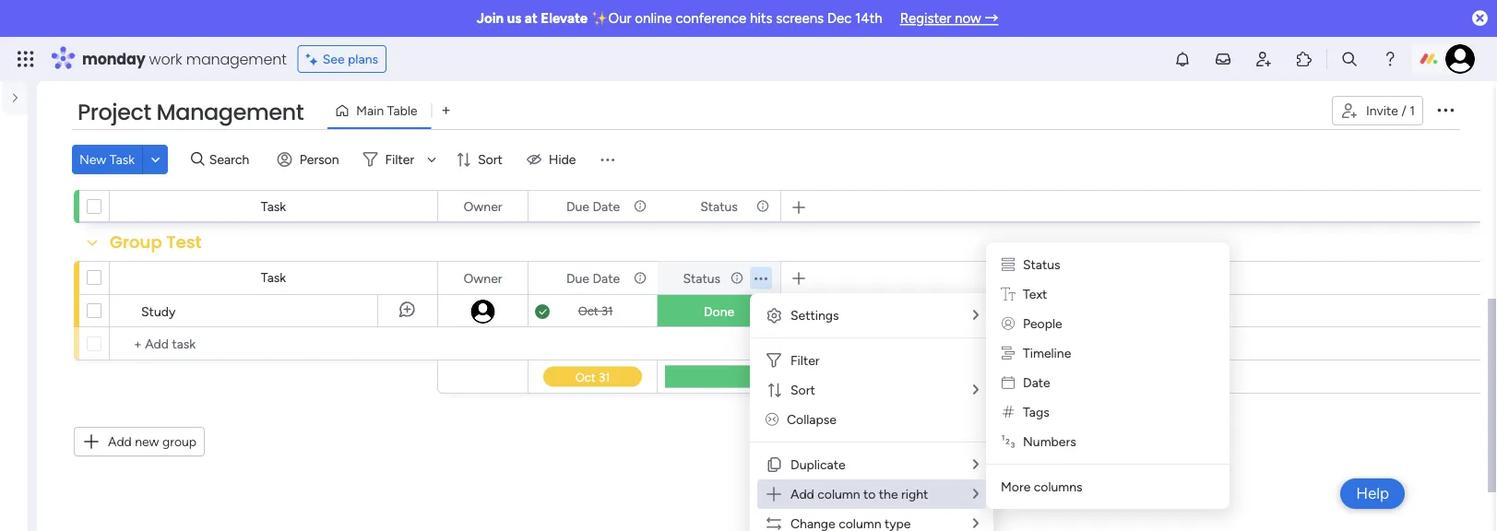 Task type: locate. For each thing, give the bounding box(es) containing it.
column
[[818, 487, 861, 503]]

new task button
[[72, 145, 142, 174]]

Status field
[[696, 196, 743, 216], [679, 268, 725, 288]]

column information image
[[633, 199, 648, 214], [756, 199, 771, 214], [633, 271, 648, 286], [730, 271, 745, 286]]

text
[[1024, 287, 1048, 302]]

1 vertical spatial date
[[593, 270, 620, 286]]

new
[[135, 434, 159, 450]]

0 horizontal spatial filter
[[385, 152, 414, 168]]

1 vertical spatial list arrow image
[[974, 458, 979, 472]]

dapulse person column image
[[1002, 316, 1015, 332]]

2 owner from the top
[[464, 270, 503, 286]]

1 vertical spatial add
[[791, 487, 815, 503]]

0 vertical spatial due
[[567, 198, 590, 214]]

1 vertical spatial status field
[[679, 268, 725, 288]]

add column to the right image
[[765, 485, 784, 504]]

1 owner from the top
[[464, 198, 503, 214]]

filter image
[[765, 352, 784, 370]]

sort right sort image
[[791, 383, 816, 398]]

0 vertical spatial due date field
[[562, 196, 625, 216]]

sort right arrow down icon
[[478, 152, 503, 168]]

task for group test
[[261, 270, 286, 286]]

list arrow image for duplicate
[[974, 458, 979, 472]]

list arrow image left 'more'
[[974, 488, 979, 501]]

duplicate
[[791, 457, 846, 473]]

v2 done deadline image
[[535, 303, 550, 321]]

person button
[[270, 145, 350, 174]]

due down hide
[[567, 198, 590, 214]]

1 due from the top
[[567, 198, 590, 214]]

task right new
[[110, 152, 135, 168]]

due date for first due date field from the top
[[567, 198, 620, 214]]

invite members image
[[1255, 50, 1274, 68]]

owner for group test
[[464, 270, 503, 286]]

Owner field
[[459, 196, 507, 216], [459, 268, 507, 288]]

2 vertical spatial list arrow image
[[974, 517, 979, 531]]

sort
[[478, 152, 503, 168], [791, 383, 816, 398]]

0 horizontal spatial sort
[[478, 152, 503, 168]]

2 due date from the top
[[567, 270, 620, 286]]

owner
[[464, 198, 503, 214], [464, 270, 503, 286]]

due date field down menu 'image'
[[562, 196, 625, 216]]

table
[[387, 103, 418, 119]]

0 vertical spatial list arrow image
[[974, 309, 979, 322]]

task
[[110, 152, 135, 168], [261, 199, 286, 215], [261, 270, 286, 286]]

register
[[900, 10, 952, 27]]

due for first due date field from the bottom
[[567, 270, 590, 286]]

1 vertical spatial due date
[[567, 270, 620, 286]]

list box
[[0, 255, 37, 532]]

bob builder image
[[1446, 44, 1476, 74]]

2 owner field from the top
[[459, 268, 507, 288]]

due date
[[567, 198, 620, 214], [567, 270, 620, 286]]

arrow down image
[[421, 149, 443, 171]]

more
[[1001, 479, 1031, 495]]

1 horizontal spatial sort
[[791, 383, 816, 398]]

main
[[356, 103, 384, 119]]

add inside button
[[108, 434, 132, 450]]

hits
[[750, 10, 773, 27]]

1 horizontal spatial add
[[791, 487, 815, 503]]

2 vertical spatial task
[[261, 270, 286, 286]]

date right v2 calendar view small outline icon
[[1024, 375, 1051, 391]]

group
[[110, 231, 162, 254]]

0 vertical spatial date
[[593, 198, 620, 214]]

✨
[[592, 10, 605, 27]]

menu image
[[598, 150, 617, 169]]

0 vertical spatial task
[[110, 152, 135, 168]]

0 vertical spatial owner
[[464, 198, 503, 214]]

31
[[602, 304, 613, 319]]

now
[[955, 10, 982, 27]]

date down menu 'image'
[[593, 198, 620, 214]]

due
[[567, 198, 590, 214], [567, 270, 590, 286]]

1 vertical spatial task
[[261, 199, 286, 215]]

add right add column to the right image at the right of the page
[[791, 487, 815, 503]]

test
[[167, 231, 202, 254]]

add column to the right
[[791, 487, 929, 503]]

1 horizontal spatial filter
[[791, 353, 820, 369]]

date up 31 on the bottom
[[593, 270, 620, 286]]

help image
[[1382, 50, 1400, 68]]

task down the person popup button at the left of page
[[261, 199, 286, 215]]

see plans
[[323, 51, 379, 67]]

add
[[108, 434, 132, 450], [791, 487, 815, 503]]

1 list arrow image from the top
[[974, 309, 979, 322]]

settings
[[791, 308, 840, 324]]

due for first due date field from the top
[[567, 198, 590, 214]]

list arrow image left dapulse person column image
[[974, 309, 979, 322]]

list arrow image for sort
[[974, 383, 979, 397]]

tags
[[1024, 405, 1050, 420]]

1 vertical spatial sort
[[791, 383, 816, 398]]

1 vertical spatial due date field
[[562, 268, 625, 288]]

join us at elevate ✨ our online conference hits screens dec 14th
[[477, 10, 883, 27]]

online
[[635, 10, 673, 27]]

small tags column image
[[1003, 405, 1015, 420]]

0 vertical spatial add
[[108, 434, 132, 450]]

add for add column to the right
[[791, 487, 815, 503]]

1 due date from the top
[[567, 198, 620, 214]]

3 list arrow image from the top
[[974, 517, 979, 531]]

list arrow image
[[974, 309, 979, 322], [974, 488, 979, 501]]

due date up 'oct 31'
[[567, 270, 620, 286]]

Project Management field
[[73, 97, 308, 128]]

date for first due date field from the bottom
[[593, 270, 620, 286]]

0 vertical spatial due date
[[567, 198, 620, 214]]

Due Date field
[[562, 196, 625, 216], [562, 268, 625, 288]]

task for completed
[[261, 199, 286, 215]]

invite / 1
[[1367, 103, 1416, 119]]

person
[[300, 152, 339, 168]]

1 list arrow image from the top
[[974, 383, 979, 397]]

date
[[593, 198, 620, 214], [593, 270, 620, 286], [1024, 375, 1051, 391]]

v2 status outline image
[[1002, 257, 1015, 273]]

1 vertical spatial owner field
[[459, 268, 507, 288]]

1 vertical spatial owner
[[464, 270, 503, 286]]

0 vertical spatial filter
[[385, 152, 414, 168]]

container image
[[18, 183, 36, 202]]

oct 31
[[578, 304, 613, 319]]

2 vertical spatial date
[[1024, 375, 1051, 391]]

sort image
[[765, 381, 784, 400]]

us
[[507, 10, 522, 27]]

2 list arrow image from the top
[[974, 488, 979, 501]]

0 vertical spatial owner field
[[459, 196, 507, 216]]

small timeline column outline image
[[1002, 346, 1015, 361]]

at
[[525, 10, 538, 27]]

due date field up 'oct 31'
[[562, 268, 625, 288]]

dec
[[828, 10, 852, 27]]

add left new
[[108, 434, 132, 450]]

due date down menu 'image'
[[567, 198, 620, 214]]

1 vertical spatial due
[[567, 270, 590, 286]]

project management
[[78, 97, 304, 128]]

screens
[[776, 10, 824, 27]]

0 vertical spatial list arrow image
[[974, 383, 979, 397]]

columns
[[1034, 479, 1083, 495]]

filter
[[385, 152, 414, 168], [791, 353, 820, 369]]

list arrow image
[[974, 383, 979, 397], [974, 458, 979, 472], [974, 517, 979, 531]]

management
[[156, 97, 304, 128]]

apps image
[[1296, 50, 1314, 68]]

settings image
[[765, 306, 784, 325]]

→
[[985, 10, 999, 27]]

due up 'oct'
[[567, 270, 590, 286]]

1 vertical spatial list arrow image
[[974, 488, 979, 501]]

status
[[701, 198, 738, 214], [1024, 257, 1061, 273], [683, 270, 721, 286]]

done
[[704, 304, 735, 320]]

group
[[162, 434, 197, 450]]

plans
[[348, 51, 379, 67]]

2 list arrow image from the top
[[974, 458, 979, 472]]

filter right filter image
[[791, 353, 820, 369]]

owner for completed
[[464, 198, 503, 214]]

task up + add task text field
[[261, 270, 286, 286]]

0 vertical spatial sort
[[478, 152, 503, 168]]

0 horizontal spatial add
[[108, 434, 132, 450]]

2 due from the top
[[567, 270, 590, 286]]

filter left arrow down icon
[[385, 152, 414, 168]]

option
[[0, 258, 28, 261]]

1 owner field from the top
[[459, 196, 507, 216]]

1 due date field from the top
[[562, 196, 625, 216]]

owner field for completed
[[459, 196, 507, 216]]

register now → link
[[900, 10, 999, 27]]



Task type: vqa. For each thing, say whether or not it's contained in the screenshot.
the right Filter
yes



Task type: describe. For each thing, give the bounding box(es) containing it.
numbers
[[1024, 434, 1077, 450]]

help
[[1357, 485, 1390, 503]]

add new group
[[108, 434, 197, 450]]

14th
[[856, 10, 883, 27]]

duplicate image
[[765, 456, 784, 474]]

new
[[79, 152, 106, 168]]

v2 small numbers digit column outline image
[[1002, 434, 1015, 450]]

task inside button
[[110, 152, 135, 168]]

add for add new group
[[108, 434, 132, 450]]

1 vertical spatial filter
[[791, 353, 820, 369]]

hide button
[[519, 145, 587, 174]]

Search field
[[205, 147, 260, 173]]

home image
[[17, 98, 35, 116]]

Completed field
[[105, 160, 210, 184]]

+ Add task text field
[[119, 333, 429, 355]]

Group Test field
[[105, 231, 206, 255]]

see plans button
[[298, 45, 387, 73]]

add view image
[[443, 104, 450, 117]]

conference
[[676, 10, 747, 27]]

list arrow image for add column to the right
[[974, 488, 979, 501]]

monday work management
[[82, 48, 287, 69]]

sort inside 'popup button'
[[478, 152, 503, 168]]

change column type image
[[765, 515, 784, 532]]

register now →
[[900, 10, 999, 27]]

our
[[609, 10, 632, 27]]

my work image
[[17, 131, 33, 147]]

elevate
[[541, 10, 588, 27]]

v2 calendar view small outline image
[[1002, 375, 1015, 391]]

workspace options image
[[18, 183, 37, 201]]

options image
[[1435, 99, 1457, 121]]

work
[[149, 48, 182, 69]]

invite / 1 button
[[1333, 96, 1424, 126]]

add new group button
[[74, 427, 205, 457]]

the
[[879, 487, 899, 503]]

right
[[902, 487, 929, 503]]

select product image
[[17, 50, 35, 68]]

inbox image
[[1215, 50, 1233, 68]]

new task
[[79, 152, 135, 168]]

filter inside "popup button"
[[385, 152, 414, 168]]

see
[[323, 51, 345, 67]]

notifications image
[[1174, 50, 1192, 68]]

main table button
[[328, 96, 432, 126]]

v2 collapse column outline image
[[766, 412, 779, 428]]

people
[[1024, 316, 1063, 332]]

dapulse text column image
[[1002, 287, 1016, 302]]

0 vertical spatial status field
[[696, 196, 743, 216]]

to
[[864, 487, 876, 503]]

completed
[[110, 160, 205, 183]]

help button
[[1341, 479, 1406, 509]]

search everything image
[[1341, 50, 1360, 68]]

1
[[1410, 103, 1416, 119]]

more columns
[[1001, 479, 1083, 495]]

monday
[[82, 48, 145, 69]]

timeline
[[1024, 346, 1072, 361]]

owner field for group test
[[459, 268, 507, 288]]

2 due date field from the top
[[562, 268, 625, 288]]

oct
[[578, 304, 599, 319]]

collapse
[[787, 412, 837, 428]]

due date for first due date field from the bottom
[[567, 270, 620, 286]]

project
[[78, 97, 151, 128]]

angle down image
[[151, 153, 160, 167]]

date for first due date field from the top
[[593, 198, 620, 214]]

management
[[186, 48, 287, 69]]

hide
[[549, 152, 576, 168]]

join
[[477, 10, 504, 27]]

/
[[1402, 103, 1407, 119]]

group test
[[110, 231, 202, 254]]

filter button
[[356, 145, 443, 174]]

sort button
[[449, 145, 514, 174]]

study
[[141, 304, 176, 319]]

list arrow image for settings
[[974, 309, 979, 322]]

v2 search image
[[191, 149, 205, 170]]

invite
[[1367, 103, 1399, 119]]

main table
[[356, 103, 418, 119]]



